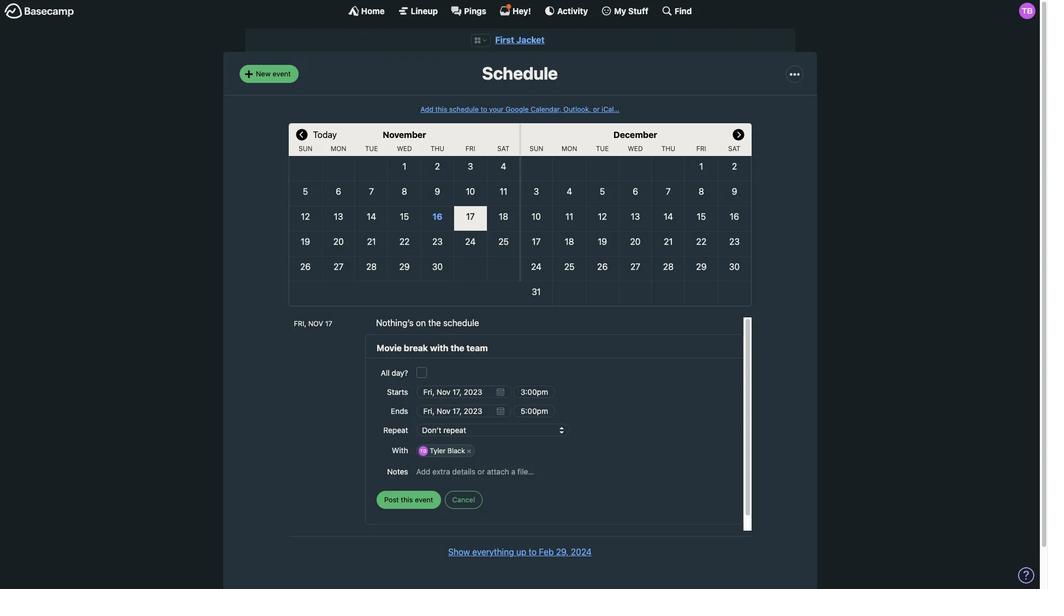 Task type: locate. For each thing, give the bounding box(es) containing it.
lineup
[[411, 6, 438, 16]]

1 sat from the left
[[498, 145, 510, 153]]

thu
[[431, 145, 445, 153], [662, 145, 676, 153]]

1 horizontal spatial fri
[[697, 145, 707, 153]]

0 vertical spatial choose date… field
[[417, 386, 512, 399]]

wed down december
[[628, 145, 643, 153]]

tue for december
[[596, 145, 609, 153]]

home
[[361, 6, 385, 16]]

2 tue from the left
[[596, 145, 609, 153]]

nothing's on the schedule
[[376, 318, 479, 328]]

sun for november
[[299, 145, 313, 153]]

mon for december
[[562, 145, 578, 153]]

1 tue from the left
[[365, 145, 378, 153]]

up
[[517, 548, 527, 558]]

black
[[448, 448, 465, 456]]

fri
[[466, 145, 476, 153], [697, 145, 707, 153]]

0 horizontal spatial fri
[[466, 145, 476, 153]]

my stuff button
[[601, 5, 649, 16]]

With text field
[[476, 444, 732, 459]]

sat
[[498, 145, 510, 153], [729, 145, 741, 153]]

1 choose date… field from the top
[[417, 386, 512, 399]]

tue down or
[[596, 145, 609, 153]]

1 vertical spatial event
[[415, 496, 433, 504]]

0 horizontal spatial this
[[401, 496, 413, 504]]

this inside button
[[401, 496, 413, 504]]

mon down outlook, at right top
[[562, 145, 578, 153]]

sat for november
[[498, 145, 510, 153]]

2 mon from the left
[[562, 145, 578, 153]]

1 mon from the left
[[331, 145, 347, 153]]

this for post
[[401, 496, 413, 504]]

tyler black image
[[1020, 3, 1036, 19]]

fri, nov 17
[[294, 320, 333, 328]]

activity
[[558, 6, 588, 16]]

1 horizontal spatial wed
[[628, 145, 643, 153]]

jacket
[[517, 35, 545, 45]]

0 horizontal spatial thu
[[431, 145, 445, 153]]

this
[[436, 105, 448, 113], [401, 496, 413, 504]]

mon down today
[[331, 145, 347, 153]]

tyler
[[430, 448, 446, 456]]

1 vertical spatial to
[[529, 548, 537, 558]]

outlook,
[[564, 105, 591, 113]]

0 horizontal spatial tue
[[365, 145, 378, 153]]

all
[[381, 369, 390, 378]]

tue right today link
[[365, 145, 378, 153]]

the
[[428, 318, 441, 328]]

first jacket link
[[496, 35, 545, 45]]

event
[[273, 69, 291, 78], [415, 496, 433, 504]]

mon
[[331, 145, 347, 153], [562, 145, 578, 153]]

sun
[[299, 145, 313, 153], [530, 145, 544, 153]]

2 wed from the left
[[628, 145, 643, 153]]

1 vertical spatial schedule
[[444, 318, 479, 328]]

0 horizontal spatial mon
[[331, 145, 347, 153]]

Choose date… field
[[417, 386, 512, 399], [417, 405, 512, 418]]

1 horizontal spatial mon
[[562, 145, 578, 153]]

1 horizontal spatial this
[[436, 105, 448, 113]]

2 fri from the left
[[697, 145, 707, 153]]

post this event
[[384, 496, 433, 504]]

pick a time… field for starts
[[514, 386, 556, 399]]

repeat
[[384, 426, 408, 435]]

choose date… field for ends
[[417, 405, 512, 418]]

starts
[[387, 388, 408, 397]]

1 horizontal spatial sun
[[530, 145, 544, 153]]

to for schedule
[[481, 105, 488, 113]]

0 vertical spatial pick a time… field
[[514, 386, 556, 399]]

0 vertical spatial to
[[481, 105, 488, 113]]

december
[[614, 130, 658, 140]]

0 horizontal spatial sat
[[498, 145, 510, 153]]

1 vertical spatial this
[[401, 496, 413, 504]]

0 horizontal spatial to
[[481, 105, 488, 113]]

sun left today link
[[299, 145, 313, 153]]

lineup link
[[398, 5, 438, 16]]

schedule
[[449, 105, 479, 113], [444, 318, 479, 328]]

find
[[675, 6, 692, 16]]

thu for december
[[662, 145, 676, 153]]

sun down 'calendar,'
[[530, 145, 544, 153]]

to left your
[[481, 105, 488, 113]]

2 thu from the left
[[662, 145, 676, 153]]

new event link
[[240, 65, 299, 83]]

pings
[[464, 6, 487, 16]]

schedule right the
[[444, 318, 479, 328]]

0 vertical spatial this
[[436, 105, 448, 113]]

1 horizontal spatial sat
[[729, 145, 741, 153]]

mon for november
[[331, 145, 347, 153]]

to inside button
[[529, 548, 537, 558]]

1 horizontal spatial event
[[415, 496, 433, 504]]

event right new
[[273, 69, 291, 78]]

main element
[[0, 0, 1041, 21]]

2 sun from the left
[[530, 145, 544, 153]]

new
[[256, 69, 271, 78]]

event right post
[[415, 496, 433, 504]]

0 horizontal spatial sun
[[299, 145, 313, 153]]

this right post
[[401, 496, 413, 504]]

my
[[615, 6, 627, 16]]

my stuff
[[615, 6, 649, 16]]

day?
[[392, 369, 408, 378]]

1 thu from the left
[[431, 145, 445, 153]]

1 horizontal spatial thu
[[662, 145, 676, 153]]

new event
[[256, 69, 291, 78]]

0 vertical spatial event
[[273, 69, 291, 78]]

this right add
[[436, 105, 448, 113]]

tue
[[365, 145, 378, 153], [596, 145, 609, 153]]

Pick a time… field
[[514, 386, 556, 399], [514, 405, 556, 418]]

1 fri from the left
[[466, 145, 476, 153]]

home link
[[348, 5, 385, 16]]

1 vertical spatial choose date… field
[[417, 405, 512, 418]]

2 choose date… field from the top
[[417, 405, 512, 418]]

2 pick a time… field from the top
[[514, 405, 556, 418]]

1 pick a time… field from the top
[[514, 386, 556, 399]]

fri for november
[[466, 145, 476, 153]]

0 horizontal spatial wed
[[397, 145, 412, 153]]

schedule left your
[[449, 105, 479, 113]]

cancel button
[[445, 492, 483, 509]]

1 horizontal spatial tue
[[596, 145, 609, 153]]

tue for november
[[365, 145, 378, 153]]

1 horizontal spatial to
[[529, 548, 537, 558]]

to right up
[[529, 548, 537, 558]]

17
[[325, 320, 333, 328]]

tyler black ×
[[430, 448, 472, 456]]

wed
[[397, 145, 412, 153], [628, 145, 643, 153]]

1 sun from the left
[[299, 145, 313, 153]]

hey! button
[[500, 4, 531, 16]]

today link
[[313, 123, 337, 145]]

event inside button
[[415, 496, 433, 504]]

feb
[[539, 548, 554, 558]]

to
[[481, 105, 488, 113], [529, 548, 537, 558]]

november
[[383, 130, 427, 140]]

schedule
[[482, 63, 558, 84]]

1 vertical spatial pick a time… field
[[514, 405, 556, 418]]

cancel
[[453, 496, 475, 504]]

wed down november on the top
[[397, 145, 412, 153]]

2 sat from the left
[[729, 145, 741, 153]]

1 wed from the left
[[397, 145, 412, 153]]

everything
[[473, 548, 514, 558]]

0 vertical spatial schedule
[[449, 105, 479, 113]]

activity link
[[544, 5, 588, 16]]



Task type: describe. For each thing, give the bounding box(es) containing it.
add
[[421, 105, 434, 113]]

today
[[313, 130, 337, 140]]

pings button
[[451, 5, 487, 16]]

nov
[[308, 320, 323, 328]]

first jacket
[[496, 35, 545, 45]]

post
[[384, 496, 399, 504]]

sun for december
[[530, 145, 544, 153]]

add this schedule to your google calendar, outlook, or ical… link
[[421, 105, 620, 113]]

sat for december
[[729, 145, 741, 153]]

Type the name of the event… text field
[[377, 342, 732, 355]]

notes
[[387, 468, 408, 477]]

calendar,
[[531, 105, 562, 113]]

fri,
[[294, 320, 307, 328]]

nothing's
[[376, 318, 414, 328]]

ical…
[[602, 105, 620, 113]]

2024
[[571, 548, 592, 558]]

all day?
[[381, 369, 408, 378]]

find button
[[662, 5, 692, 16]]

on
[[416, 318, 426, 328]]

first
[[496, 35, 515, 45]]

ends
[[391, 407, 408, 416]]

29,
[[556, 548, 569, 558]]

show        everything      up to        feb 29, 2024 button
[[448, 546, 592, 560]]

choose date… field for starts
[[417, 386, 512, 399]]

switch accounts image
[[4, 3, 74, 20]]

pick a time… field for ends
[[514, 405, 556, 418]]

thu for november
[[431, 145, 445, 153]]

google
[[506, 105, 529, 113]]

add this schedule to your google calendar, outlook, or ical…
[[421, 105, 620, 113]]

post this event button
[[377, 492, 441, 509]]

your
[[489, 105, 504, 113]]

hey!
[[513, 6, 531, 16]]

or
[[593, 105, 600, 113]]

Notes text field
[[417, 463, 732, 482]]

× link
[[464, 447, 475, 456]]

wed for december
[[628, 145, 643, 153]]

×
[[467, 448, 472, 456]]

show
[[448, 548, 470, 558]]

show        everything      up to        feb 29, 2024
[[448, 548, 592, 558]]

with
[[392, 446, 408, 456]]

fri for december
[[697, 145, 707, 153]]

stuff
[[629, 6, 649, 16]]

0 horizontal spatial event
[[273, 69, 291, 78]]

wed for november
[[397, 145, 412, 153]]

this for add
[[436, 105, 448, 113]]

to for up
[[529, 548, 537, 558]]



Task type: vqa. For each thing, say whether or not it's contained in the screenshot.
Submit SUBMIT
no



